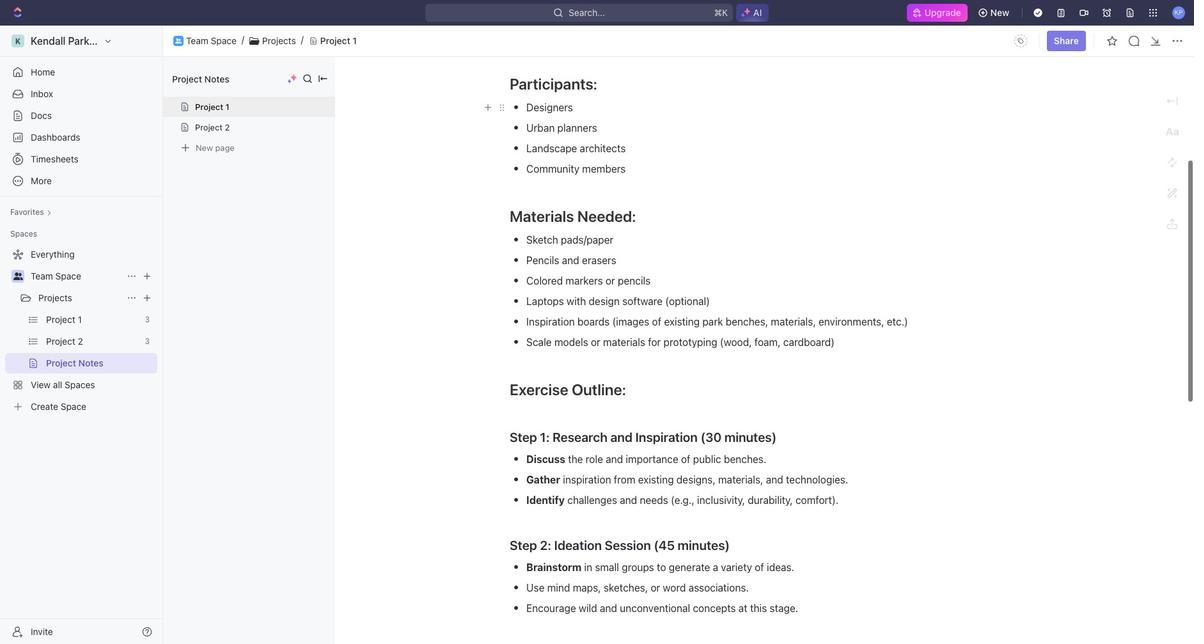 Task type: locate. For each thing, give the bounding box(es) containing it.
1 vertical spatial project 1
[[195, 102, 230, 112]]

to
[[657, 559, 667, 570]]

0 vertical spatial spaces
[[10, 229, 37, 239]]

park
[[703, 313, 723, 324]]

more
[[31, 175, 52, 186]]

1 horizontal spatial new
[[991, 7, 1010, 18]]

0 horizontal spatial new
[[196, 142, 213, 153]]

spaces down favorites
[[10, 229, 37, 239]]

1 vertical spatial 1
[[226, 102, 230, 112]]

1 vertical spatial of
[[681, 451, 691, 462]]

0 vertical spatial projects
[[262, 35, 296, 46]]

step left 1:
[[510, 427, 537, 442]]

new left page
[[196, 142, 213, 153]]

of up for
[[652, 313, 662, 324]]

1 horizontal spatial or
[[606, 272, 615, 284]]

scale
[[527, 333, 552, 345]]

2 3 from the top
[[145, 337, 150, 346]]

team for team space link associated with rightmost user group image
[[186, 35, 209, 46]]

sketches,
[[604, 579, 648, 591]]

cardboard)
[[784, 333, 835, 345]]

new for new
[[991, 7, 1010, 18]]

wild
[[579, 600, 598, 611]]

1 horizontal spatial spaces
[[65, 379, 95, 390]]

team space for team space link associated with rightmost user group image
[[186, 35, 237, 46]]

or
[[606, 272, 615, 284], [591, 333, 601, 345], [651, 579, 661, 591]]

1 horizontal spatial projects
[[262, 35, 296, 46]]

materials
[[603, 333, 646, 345]]

1 vertical spatial projects link
[[38, 288, 122, 308]]

0 horizontal spatial project notes
[[46, 358, 104, 369]]

0 horizontal spatial team
[[31, 271, 53, 282]]

docs link
[[5, 106, 157, 126]]

1 vertical spatial minutes)
[[678, 535, 730, 550]]

team inside tree
[[31, 271, 53, 282]]

from
[[614, 471, 636, 483]]

0 vertical spatial inspiration
[[527, 313, 575, 324]]

use
[[527, 579, 545, 591]]

0 vertical spatial team space link
[[186, 35, 237, 46]]

1 horizontal spatial materials,
[[771, 313, 816, 324]]

public
[[693, 451, 722, 462]]

2 horizontal spatial 1
[[353, 35, 357, 46]]

1 horizontal spatial project notes
[[172, 73, 230, 84]]

laptops with design software (optional)
[[527, 292, 710, 304]]

1 3 from the top
[[145, 315, 150, 324]]

2 inside tree
[[78, 336, 83, 347]]

boards
[[578, 313, 610, 324]]

of left ideas.
[[755, 559, 765, 570]]

0 horizontal spatial or
[[591, 333, 601, 345]]

materials, down benches.
[[719, 471, 764, 483]]

dashboards link
[[5, 127, 157, 148]]

(images
[[613, 313, 650, 324]]

tree
[[5, 244, 157, 417]]

1 horizontal spatial team space link
[[186, 35, 237, 46]]

0 vertical spatial step
[[510, 427, 537, 442]]

sketch pads/paper
[[527, 231, 614, 243]]

project
[[320, 35, 350, 46], [172, 73, 202, 84], [195, 102, 223, 112], [195, 122, 223, 132], [46, 314, 75, 325], [46, 336, 75, 347], [46, 358, 76, 369]]

3
[[145, 315, 150, 324], [145, 337, 150, 346]]

planners
[[558, 119, 598, 131]]

2 down project 1 link
[[78, 336, 83, 347]]

inspiration
[[527, 313, 575, 324], [636, 427, 698, 442]]

community
[[527, 160, 580, 172]]

project inside project 2 link
[[46, 336, 75, 347]]

0 vertical spatial of
[[652, 313, 662, 324]]

1 vertical spatial new
[[196, 142, 213, 153]]

1 vertical spatial project notes
[[46, 358, 104, 369]]

project inside project 1 link
[[46, 314, 75, 325]]

1 horizontal spatial project 2
[[195, 122, 230, 132]]

1 vertical spatial inspiration
[[636, 427, 698, 442]]

0 vertical spatial projects link
[[262, 35, 296, 46]]

needs
[[640, 491, 669, 503]]

1 horizontal spatial 2
[[225, 122, 230, 132]]

urban planners
[[527, 119, 598, 131]]

1 vertical spatial 2
[[78, 336, 83, 347]]

project notes link
[[46, 353, 155, 374]]

1
[[353, 35, 357, 46], [226, 102, 230, 112], [78, 314, 82, 325]]

1 vertical spatial or
[[591, 333, 601, 345]]

1 vertical spatial spaces
[[65, 379, 95, 390]]

project 2 up new page at the top left of page
[[195, 122, 230, 132]]

tree containing everything
[[5, 244, 157, 417]]

1 vertical spatial space
[[55, 271, 81, 282]]

everything link
[[5, 244, 155, 265]]

2 horizontal spatial of
[[755, 559, 765, 570]]

1 horizontal spatial notes
[[205, 73, 230, 84]]

1 horizontal spatial project 1
[[195, 102, 230, 112]]

0 vertical spatial user group image
[[175, 38, 182, 43]]

2 horizontal spatial or
[[651, 579, 661, 591]]

space for team space link corresponding to user group image within the sidebar navigation
[[55, 271, 81, 282]]

or for markers
[[606, 272, 615, 284]]

or for models
[[591, 333, 601, 345]]

design
[[589, 292, 620, 304]]

use mind maps, sketches, or word associations.
[[527, 579, 749, 591]]

0 vertical spatial or
[[606, 272, 615, 284]]

project inside 'project notes' link
[[46, 358, 76, 369]]

3 right project 1 link
[[145, 315, 150, 324]]

0 horizontal spatial 1
[[78, 314, 82, 325]]

0 horizontal spatial projects
[[38, 292, 72, 303]]

notes
[[205, 73, 230, 84], [78, 358, 104, 369]]

0 horizontal spatial team space link
[[31, 266, 122, 287]]

new inside button
[[991, 7, 1010, 18]]

0 vertical spatial team
[[186, 35, 209, 46]]

⌘k
[[714, 7, 728, 18]]

0 horizontal spatial project 2
[[46, 336, 83, 347]]

1 horizontal spatial 1
[[226, 102, 230, 112]]

user group image inside sidebar navigation
[[13, 273, 23, 280]]

existing
[[664, 313, 700, 324], [638, 471, 674, 483]]

benches,
[[726, 313, 769, 324]]

more button
[[5, 171, 157, 191]]

materials, up cardboard)
[[771, 313, 816, 324]]

or left word
[[651, 579, 661, 591]]

0 horizontal spatial 2
[[78, 336, 83, 347]]

prototyping
[[664, 333, 718, 345]]

materials,
[[771, 313, 816, 324], [719, 471, 764, 483]]

durability,
[[748, 491, 793, 503]]

role
[[586, 451, 603, 462]]

minutes) up a in the right of the page
[[678, 535, 730, 550]]

project 2 down project 1 link
[[46, 336, 83, 347]]

2 vertical spatial or
[[651, 579, 661, 591]]

colored markers or pencils
[[527, 272, 651, 284]]

generate
[[669, 559, 711, 570]]

inspiration down laptops
[[527, 313, 575, 324]]

step left 2:
[[510, 535, 537, 550]]

0 horizontal spatial materials,
[[719, 471, 764, 483]]

0 vertical spatial 1
[[353, 35, 357, 46]]

2 up page
[[225, 122, 230, 132]]

sidebar navigation
[[0, 26, 166, 644]]

workspace
[[105, 35, 158, 47]]

1 vertical spatial 3
[[145, 337, 150, 346]]

team space link
[[186, 35, 237, 46], [31, 266, 122, 287]]

0 horizontal spatial spaces
[[10, 229, 37, 239]]

1 vertical spatial step
[[510, 535, 537, 550]]

foam,
[[755, 333, 781, 345]]

1 vertical spatial team
[[31, 271, 53, 282]]

spaces up "create space" link
[[65, 379, 95, 390]]

minutes) up benches.
[[725, 427, 777, 442]]

identify challenges and needs (e.g., inclusivity, durability, comfort).
[[527, 491, 839, 503]]

0 horizontal spatial team space
[[31, 271, 81, 282]]

project 1
[[320, 35, 357, 46], [195, 102, 230, 112], [46, 314, 82, 325]]

0 vertical spatial 3
[[145, 315, 150, 324]]

of
[[652, 313, 662, 324], [681, 451, 691, 462], [755, 559, 765, 570]]

0 vertical spatial new
[[991, 7, 1010, 18]]

comfort).
[[796, 491, 839, 503]]

and down sketch pads/paper
[[562, 252, 580, 263]]

user group image
[[175, 38, 182, 43], [13, 273, 23, 280]]

project notes
[[172, 73, 230, 84], [46, 358, 104, 369]]

1 vertical spatial notes
[[78, 358, 104, 369]]

space
[[211, 35, 237, 46], [55, 271, 81, 282], [61, 401, 86, 412]]

2 step from the top
[[510, 535, 537, 550]]

1 vertical spatial projects
[[38, 292, 72, 303]]

projects for the leftmost projects link
[[38, 292, 72, 303]]

0 vertical spatial space
[[211, 35, 237, 46]]

inspiration up importance
[[636, 427, 698, 442]]

projects inside tree
[[38, 292, 72, 303]]

new right upgrade
[[991, 7, 1010, 18]]

0 horizontal spatial notes
[[78, 358, 104, 369]]

0 horizontal spatial project 1
[[46, 314, 82, 325]]

2 vertical spatial 1
[[78, 314, 82, 325]]

kendall parks's workspace, , element
[[12, 35, 24, 47]]

create
[[31, 401, 58, 412]]

0 vertical spatial project notes
[[172, 73, 230, 84]]

0 horizontal spatial user group image
[[13, 273, 23, 280]]

notes inside tree
[[78, 358, 104, 369]]

team space inside tree
[[31, 271, 81, 282]]

1 step from the top
[[510, 427, 537, 442]]

1 vertical spatial project 2
[[46, 336, 83, 347]]

0 vertical spatial project 1
[[320, 35, 357, 46]]

or up design
[[606, 272, 615, 284]]

erasers
[[582, 252, 617, 263]]

view all spaces link
[[5, 375, 155, 395]]

step
[[510, 427, 537, 442], [510, 535, 537, 550]]

needed:
[[578, 204, 636, 222]]

pencils
[[527, 252, 560, 263]]

(wood,
[[720, 333, 752, 345]]

members
[[583, 160, 626, 172]]

3 for 1
[[145, 315, 150, 324]]

1 horizontal spatial team
[[186, 35, 209, 46]]

2 vertical spatial of
[[755, 559, 765, 570]]

small
[[595, 559, 619, 570]]

existing up scale models or materials for prototyping (wood, foam, cardboard) on the bottom
[[664, 313, 700, 324]]

3 up 'project notes' link
[[145, 337, 150, 346]]

the
[[568, 451, 583, 462]]

1 vertical spatial user group image
[[13, 273, 23, 280]]

or down boards
[[591, 333, 601, 345]]

tree inside sidebar navigation
[[5, 244, 157, 417]]

upgrade link
[[907, 4, 968, 22]]

1 vertical spatial team space
[[31, 271, 81, 282]]

2 vertical spatial project 1
[[46, 314, 82, 325]]

and down from
[[620, 491, 638, 503]]

2 vertical spatial space
[[61, 401, 86, 412]]

1 vertical spatial team space link
[[31, 266, 122, 287]]

existing up needs
[[638, 471, 674, 483]]

of up gather inspiration from existing designs, materials, and technologies.
[[681, 451, 691, 462]]

0 vertical spatial project 2
[[195, 122, 230, 132]]

page
[[215, 142, 235, 153]]

0 vertical spatial team space
[[186, 35, 237, 46]]

new page
[[196, 142, 235, 153]]

1 horizontal spatial team space
[[186, 35, 237, 46]]



Task type: vqa. For each thing, say whether or not it's contained in the screenshot.
1
yes



Task type: describe. For each thing, give the bounding box(es) containing it.
landscape architects
[[527, 140, 626, 151]]

discuss the role and importance of public benches.
[[527, 451, 767, 462]]

pencils and erasers
[[527, 252, 617, 263]]

0 horizontal spatial of
[[652, 313, 662, 324]]

view
[[31, 379, 51, 390]]

spaces inside tree
[[65, 379, 95, 390]]

participants:
[[510, 72, 598, 90]]

project notes inside tree
[[46, 358, 104, 369]]

new for new page
[[196, 142, 213, 153]]

community members
[[527, 160, 626, 172]]

kendall
[[31, 35, 66, 47]]

step for step 1: research and inspiration (30 minutes)
[[510, 427, 537, 442]]

ai
[[754, 7, 762, 18]]

view all spaces
[[31, 379, 95, 390]]

1 horizontal spatial projects link
[[262, 35, 296, 46]]

favorites button
[[5, 205, 57, 220]]

unconventional
[[620, 600, 691, 611]]

encourage
[[527, 600, 576, 611]]

materials needed:
[[510, 204, 636, 222]]

environments,
[[819, 313, 885, 324]]

(optional)
[[666, 292, 710, 304]]

designs,
[[677, 471, 716, 483]]

home link
[[5, 62, 157, 83]]

markers
[[566, 272, 603, 284]]

inclusivity,
[[698, 491, 746, 503]]

and right "wild"
[[600, 600, 618, 611]]

discuss
[[527, 451, 566, 462]]

inspiration boards (images of existing park benches, materials, environments, etc.)
[[527, 313, 909, 324]]

team space for team space link corresponding to user group image within the sidebar navigation
[[31, 271, 81, 282]]

word
[[663, 579, 686, 591]]

1 vertical spatial materials,
[[719, 471, 764, 483]]

create space
[[31, 401, 86, 412]]

2:
[[540, 535, 552, 550]]

1 inside tree
[[78, 314, 82, 325]]

inspiration
[[563, 471, 612, 483]]

dropdown menu image
[[1011, 31, 1031, 51]]

space for team space link associated with rightmost user group image
[[211, 35, 237, 46]]

upgrade
[[925, 7, 962, 18]]

architects
[[580, 140, 626, 151]]

a
[[713, 559, 719, 570]]

team space link for user group image within the sidebar navigation
[[31, 266, 122, 287]]

identify
[[527, 491, 565, 503]]

materials
[[510, 204, 574, 222]]

create space link
[[5, 397, 155, 417]]

research
[[553, 427, 608, 442]]

colored
[[527, 272, 563, 284]]

exercise outline:
[[510, 378, 626, 395]]

designers
[[527, 99, 573, 110]]

landscape
[[527, 140, 577, 151]]

1 vertical spatial existing
[[638, 471, 674, 483]]

brainstorm
[[527, 559, 582, 570]]

0 vertical spatial notes
[[205, 73, 230, 84]]

team space link for rightmost user group image
[[186, 35, 237, 46]]

laptops
[[527, 292, 564, 304]]

0 vertical spatial materials,
[[771, 313, 816, 324]]

project 1 inside project 1 link
[[46, 314, 82, 325]]

pads/paper
[[561, 231, 614, 243]]

(45
[[654, 535, 675, 550]]

1 horizontal spatial user group image
[[175, 38, 182, 43]]

with
[[567, 292, 586, 304]]

maps,
[[573, 579, 601, 591]]

project 2 inside tree
[[46, 336, 83, 347]]

step for step 2: ideation session (45 minutes)
[[510, 535, 537, 550]]

technologies.
[[786, 471, 849, 483]]

and up discuss the role and importance of public benches.
[[611, 427, 633, 442]]

step 1: research and inspiration (30 minutes)
[[510, 427, 777, 442]]

0 vertical spatial minutes)
[[725, 427, 777, 442]]

mind
[[548, 579, 570, 591]]

dashboards
[[31, 132, 80, 143]]

everything
[[31, 249, 75, 260]]

project 1 link
[[46, 310, 140, 330]]

1 horizontal spatial inspiration
[[636, 427, 698, 442]]

gather
[[527, 471, 561, 483]]

(e.g.,
[[671, 491, 695, 503]]

projects for the right projects link
[[262, 35, 296, 46]]

0 horizontal spatial projects link
[[38, 288, 122, 308]]

inbox link
[[5, 84, 157, 104]]

benches.
[[724, 451, 767, 462]]

urban
[[527, 119, 555, 131]]

0 vertical spatial 2
[[225, 122, 230, 132]]

groups
[[622, 559, 655, 570]]

share
[[1055, 35, 1080, 46]]

1 horizontal spatial of
[[681, 451, 691, 462]]

variety
[[721, 559, 753, 570]]

parks's
[[68, 35, 103, 47]]

pencils
[[618, 272, 651, 284]]

2 horizontal spatial project 1
[[320, 35, 357, 46]]

gather inspiration from existing designs, materials, and technologies.
[[527, 471, 849, 483]]

step 2: ideation session (45 minutes)
[[510, 535, 730, 550]]

etc.)
[[887, 313, 909, 324]]

concepts
[[693, 600, 736, 611]]

0 horizontal spatial inspiration
[[527, 313, 575, 324]]

exercise
[[510, 378, 569, 395]]

stage.
[[770, 600, 799, 611]]

kp button
[[1169, 3, 1190, 23]]

and up durability,
[[766, 471, 784, 483]]

invite
[[31, 626, 53, 637]]

new button
[[973, 3, 1018, 23]]

session
[[605, 535, 651, 550]]

timesheets link
[[5, 149, 157, 170]]

favorites
[[10, 207, 44, 217]]

kp
[[1175, 8, 1184, 16]]

0 vertical spatial existing
[[664, 313, 700, 324]]

outline:
[[572, 378, 626, 395]]

ai button
[[737, 4, 769, 22]]

team for team space link corresponding to user group image within the sidebar navigation
[[31, 271, 53, 282]]

importance
[[626, 451, 679, 462]]

1:
[[540, 427, 550, 442]]

3 for 2
[[145, 337, 150, 346]]

and right role
[[606, 451, 623, 462]]



